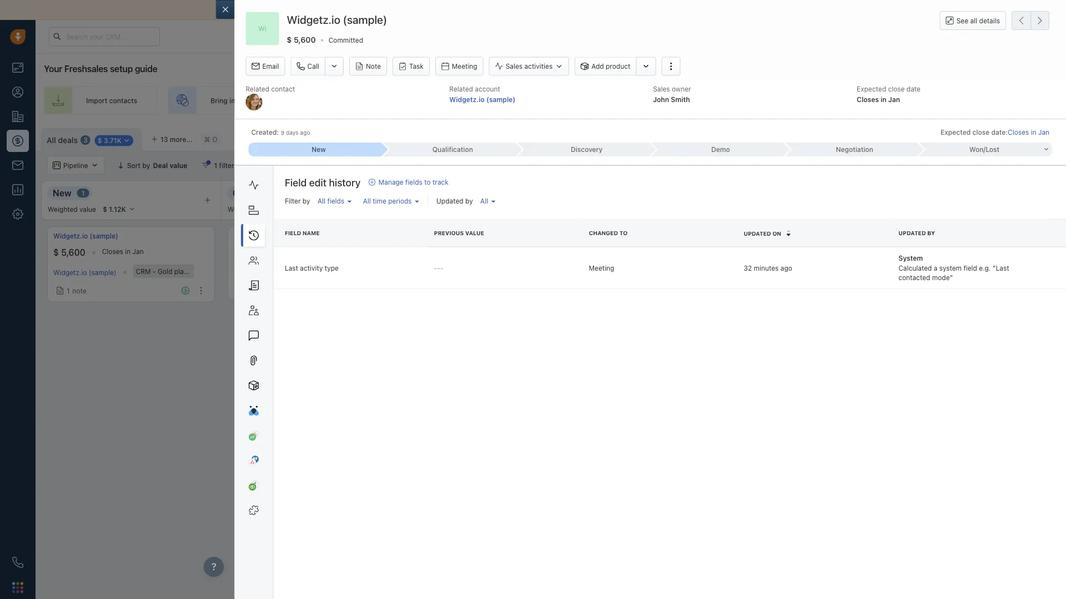 Task type: vqa. For each thing, say whether or not it's contained in the screenshot.
1st the sales
yes



Task type: locate. For each thing, give the bounding box(es) containing it.
0 vertical spatial inc
[[254, 232, 263, 240]]

5,600
[[294, 35, 316, 44], [61, 248, 85, 258]]

0 vertical spatial ago
[[300, 130, 310, 136]]

add
[[592, 63, 604, 70], [1027, 134, 1040, 142], [478, 239, 491, 247], [649, 239, 662, 247], [1002, 239, 1014, 247]]

leads right route
[[512, 97, 529, 104]]

acme inc (sample) link down 100
[[234, 268, 292, 276]]

0 horizontal spatial and
[[423, 5, 436, 14]]

0 vertical spatial expected
[[857, 85, 887, 93]]

sales for sales owner john smith
[[653, 85, 670, 93]]

widgetz.io (sample) up the committed
[[287, 13, 387, 26]]

crm
[[136, 268, 151, 276], [835, 268, 850, 276]]

closes
[[857, 95, 879, 103], [1008, 128, 1030, 136], [102, 248, 123, 256], [274, 248, 295, 256], [805, 248, 827, 256]]

1 horizontal spatial leads
[[512, 97, 529, 104]]

1 vertical spatial days
[[841, 248, 856, 256]]

1 horizontal spatial sales
[[653, 85, 670, 93]]

0 horizontal spatial days
[[286, 130, 299, 136]]

all left 3
[[47, 136, 56, 145]]

1 vertical spatial new
[[53, 188, 71, 198]]

2 monthly from the left
[[889, 268, 914, 276]]

1 vertical spatial close
[[973, 128, 990, 136]]

1 horizontal spatial note
[[253, 285, 267, 293]]

0 horizontal spatial jan
[[133, 248, 144, 256]]

1 horizontal spatial crm
[[835, 268, 850, 276]]

1 horizontal spatial new
[[312, 146, 326, 154]]

1 horizontal spatial and
[[943, 162, 955, 169]]

crm down 7
[[835, 268, 850, 276]]

1 vertical spatial jan
[[1039, 128, 1050, 136]]

created:
[[251, 128, 279, 136]]

to left team
[[531, 97, 537, 104]]

all deals link
[[47, 135, 78, 146]]

import for import deals
[[942, 134, 963, 142]]

sales
[[506, 63, 523, 70], [653, 85, 670, 93]]

1 techcave from the top
[[757, 232, 787, 240]]

discovery
[[571, 146, 603, 154], [412, 188, 454, 198]]

1 horizontal spatial monthly
[[889, 268, 914, 276]]

5,600 left closes in jan
[[61, 248, 85, 258]]

sales activities button
[[489, 57, 575, 76], [489, 57, 570, 76]]

0 vertical spatial meeting
[[452, 63, 478, 70]]

0 horizontal spatial related
[[246, 85, 269, 93]]

widgetz.io (sample) link down account
[[450, 95, 516, 103]]

ago inside the created: 9 days ago
[[300, 130, 310, 136]]

$ 100
[[234, 248, 257, 258]]

0 vertical spatial acme inc (sample) link
[[234, 232, 294, 241]]

0 vertical spatial days
[[286, 130, 299, 136]]

closes in 7 days
[[805, 248, 856, 256]]

new inside new 'link'
[[312, 146, 326, 154]]

1 for $ 5,600
[[67, 287, 70, 295]]

2 horizontal spatial your
[[813, 97, 828, 104]]

0 horizontal spatial your
[[284, 5, 300, 14]]

sales for sales activities
[[506, 63, 523, 70]]

1 vertical spatial expected
[[941, 128, 971, 136]]

widgetz.io (sample) inside dialog
[[287, 13, 387, 26]]

0 vertical spatial 5,600
[[294, 35, 316, 44]]

all
[[971, 17, 978, 24]]

qualification down applied
[[233, 188, 286, 198]]

close for date:
[[973, 128, 990, 136]]

$ for techcave (sample)
[[757, 248, 762, 258]]

smith
[[671, 95, 690, 103]]

techcave (sample) link down 3,200
[[757, 269, 816, 277]]

acme inc (sample)
[[234, 232, 294, 240], [234, 268, 292, 276]]

owners
[[312, 162, 335, 169]]

1 vertical spatial meeting
[[589, 264, 614, 272]]

1 horizontal spatial sales
[[829, 97, 846, 104]]

updated by down track
[[436, 197, 473, 205]]

1 horizontal spatial by
[[465, 197, 473, 205]]

bring in website leads
[[211, 97, 281, 104]]

related inside related account widgetz.io (sample)
[[450, 85, 473, 93]]

5,600 up call button at left top
[[294, 35, 316, 44]]

container_wx8msf4aqz5i3rn1 image
[[878, 134, 886, 142], [274, 162, 282, 169], [907, 162, 915, 169], [467, 239, 475, 247], [639, 239, 647, 247], [991, 239, 999, 247]]

to right changed
[[620, 230, 628, 237]]

close image
[[1050, 7, 1056, 13]]

field edit history
[[285, 177, 360, 189]]

acme
[[234, 232, 252, 240], [234, 268, 252, 276]]

2 acme inc (sample) link from the top
[[234, 268, 292, 276]]

1 crm - gold plan monthly (sample) from the left
[[136, 268, 244, 276]]

1 vertical spatial techcave
[[757, 269, 786, 277]]

0 horizontal spatial expected
[[857, 85, 887, 93]]

and left enable on the left top of the page
[[423, 5, 436, 14]]

inc up 100
[[254, 232, 263, 240]]

acme inc (sample) down 100
[[234, 268, 292, 276]]

in
[[881, 95, 887, 103], [229, 97, 235, 104], [1031, 128, 1037, 136], [125, 248, 131, 256], [297, 248, 302, 256], [828, 248, 834, 256]]

closes for $ 5,600
[[102, 248, 123, 256]]

2 plan from the left
[[874, 268, 887, 276]]

deal inside add deal button
[[1042, 134, 1056, 142]]

sales left pipeline
[[829, 97, 846, 104]]

1 note
[[247, 285, 267, 293], [67, 287, 87, 295], [770, 287, 790, 295]]

by up a
[[928, 230, 935, 237]]

fields for manage
[[405, 179, 422, 186]]

field up filter by
[[285, 177, 307, 189]]

0 horizontal spatial plan
[[174, 268, 188, 276]]

qualification up track
[[433, 146, 473, 154]]

0 horizontal spatial 5,600
[[61, 248, 85, 258]]

1 horizontal spatial qualification
[[433, 146, 473, 154]]

leads down related contact
[[264, 97, 281, 104]]

ago
[[300, 130, 310, 136], [781, 264, 792, 272]]

container_wx8msf4aqz5i3rn1 image for $ 5,600
[[56, 287, 64, 295]]

email
[[519, 5, 538, 14]]

0 vertical spatial techcave (sample) link
[[757, 232, 817, 241]]

ago up new 'link'
[[300, 130, 310, 136]]

see all details button
[[940, 11, 1007, 30]]

0 horizontal spatial import
[[86, 97, 107, 104]]

1 for $ 100
[[247, 285, 250, 293]]

32
[[744, 264, 752, 272]]

deals inside import deals button
[[965, 134, 982, 142]]

acme inc (sample) link up 100
[[234, 232, 294, 241]]

all down new 'link'
[[286, 162, 295, 169]]

phone element
[[7, 552, 29, 574]]

expected inside expected close date closes in jan
[[857, 85, 887, 93]]

techcave (sample)
[[757, 232, 817, 240], [757, 269, 816, 277]]

0 vertical spatial acme
[[234, 232, 252, 240]]

and right quotas
[[943, 162, 955, 169]]

by
[[465, 197, 473, 205], [302, 197, 310, 205], [928, 230, 935, 237]]

track
[[432, 179, 448, 186]]

0 vertical spatial sales
[[506, 63, 523, 70]]

1 vertical spatial acme
[[234, 268, 252, 276]]

$ 5,600 left closes in jan
[[53, 248, 85, 258]]

leads
[[264, 97, 281, 104], [512, 97, 529, 104]]

related down meeting button
[[450, 85, 473, 93]]

all down field edit history
[[317, 197, 325, 205]]

new
[[312, 146, 326, 154], [53, 188, 71, 198]]

fields down history
[[327, 197, 344, 205]]

0 horizontal spatial sales
[[506, 63, 523, 70]]

your left mailbox on the left top
[[284, 5, 300, 14]]

0 vertical spatial jan
[[889, 95, 901, 103]]

updated left on on the right of the page
[[744, 231, 771, 237]]

settings
[[889, 134, 916, 142]]

1 vertical spatial techcave (sample) link
[[757, 269, 816, 277]]

closes for $ 100
[[274, 248, 295, 256]]

in for closes in 7 days
[[828, 248, 834, 256]]

field left name
[[285, 230, 301, 237]]

1 vertical spatial and
[[943, 162, 955, 169]]

all left time
[[363, 197, 371, 205]]

add product button
[[575, 57, 636, 76]]

deals left 3
[[58, 136, 78, 145]]

route
[[491, 97, 510, 104]]

3,200
[[764, 248, 789, 258]]

days inside the created: 9 days ago
[[286, 130, 299, 136]]

1 vertical spatial field
[[285, 230, 301, 237]]

1 vertical spatial acme inc (sample)
[[234, 268, 292, 276]]

1 horizontal spatial close
[[973, 128, 990, 136]]

1 vertical spatial techcave (sample)
[[757, 269, 816, 277]]

1 horizontal spatial jan
[[889, 95, 901, 103]]

new up the owners
[[312, 146, 326, 154]]

gold
[[158, 268, 172, 276], [857, 268, 872, 276]]

1 filter applied
[[214, 162, 260, 169]]

new link
[[249, 143, 383, 157]]

sales down owner
[[668, 97, 684, 104]]

widgetz.io (sample) link down closes in jan
[[53, 269, 116, 277]]

connect your mailbox to improve deliverability and enable 2-way sync of email conversations.
[[251, 5, 594, 14]]

sales left activities on the top of the page
[[506, 63, 523, 70]]

qualification link
[[383, 143, 517, 157]]

1 vertical spatial sales
[[653, 85, 670, 93]]

all for deal
[[286, 162, 295, 169]]

days right the 9
[[286, 130, 299, 136]]

0 horizontal spatial new
[[53, 188, 71, 198]]

and inside "link"
[[943, 162, 955, 169]]

1 horizontal spatial related
[[450, 85, 473, 93]]

0 horizontal spatial close
[[889, 85, 905, 93]]

1 sales from the left
[[668, 97, 684, 104]]

jan for expected close date closes in jan
[[889, 95, 901, 103]]

0 horizontal spatial fields
[[327, 197, 344, 205]]

all time periods
[[363, 197, 412, 205]]

value
[[465, 230, 484, 237]]

contact
[[271, 85, 295, 93]]

previous value
[[434, 230, 484, 237]]

0 horizontal spatial leads
[[264, 97, 281, 104]]

1 horizontal spatial deals
[[965, 134, 982, 142]]

acme inc (sample) up 100
[[234, 232, 294, 240]]

mode"
[[932, 274, 953, 282]]

field
[[285, 177, 307, 189], [285, 230, 301, 237]]

deals up won
[[965, 134, 982, 142]]

days right 7
[[841, 248, 856, 256]]

sales inside sales owner john smith
[[653, 85, 670, 93]]

expected up pipeline
[[857, 85, 887, 93]]

1 horizontal spatial crm - gold plan monthly (sample)
[[835, 268, 944, 276]]

in inside expected close date closes in jan
[[881, 95, 887, 103]]

1 horizontal spatial plan
[[874, 268, 887, 276]]

widgetz.io (sample) down closes in jan
[[53, 269, 116, 277]]

2 horizontal spatial jan
[[1039, 128, 1050, 136]]

route leads to your team
[[491, 97, 571, 104]]

1 vertical spatial fields
[[327, 197, 344, 205]]

filter
[[285, 197, 301, 205]]

all fields
[[317, 197, 344, 205]]

import up quotas and forecasting
[[942, 134, 963, 142]]

1 vertical spatial widgetz.io (sample) link
[[53, 232, 118, 241]]

1 crm from the left
[[136, 268, 151, 276]]

your right up
[[813, 97, 828, 104]]

create sales sequence link
[[602, 87, 737, 114]]

1 horizontal spatial fields
[[405, 179, 422, 186]]

0 vertical spatial fields
[[405, 179, 422, 186]]

0 vertical spatial close
[[889, 85, 905, 93]]

meeting down changed
[[589, 264, 614, 272]]

negotiation link
[[785, 143, 919, 157]]

2 horizontal spatial note
[[776, 287, 790, 295]]

up
[[803, 97, 812, 104]]

0 vertical spatial acme inc (sample)
[[234, 232, 294, 240]]

0 vertical spatial discovery
[[571, 146, 603, 154]]

sales
[[668, 97, 684, 104], [829, 97, 846, 104]]

1 related from the left
[[246, 85, 269, 93]]

0 horizontal spatial discovery
[[412, 188, 454, 198]]

call
[[308, 63, 319, 70]]

qualification inside widgetz.io (sample) dialog
[[433, 146, 473, 154]]

date:
[[992, 128, 1008, 136]]

container_wx8msf4aqz5i3rn1 image
[[202, 162, 210, 169], [237, 285, 244, 293], [56, 287, 64, 295], [759, 287, 767, 295]]

1 vertical spatial import
[[942, 134, 963, 142]]

discovery down team
[[571, 146, 603, 154]]

0 horizontal spatial gold
[[158, 268, 172, 276]]

your
[[284, 5, 300, 14], [539, 97, 553, 104], [813, 97, 828, 104]]

1 monthly from the left
[[190, 268, 215, 276]]

meeting inside button
[[452, 63, 478, 70]]

2 crm from the left
[[835, 268, 850, 276]]

2 field from the top
[[285, 230, 301, 237]]

jan
[[889, 95, 901, 103], [1039, 128, 1050, 136], [133, 248, 144, 256]]

0 vertical spatial field
[[285, 177, 307, 189]]

techcave down the "$ 3,200"
[[757, 269, 786, 277]]

1 vertical spatial widgetz.io (sample)
[[53, 232, 118, 240]]

1 acme inc (sample) from the top
[[234, 232, 294, 240]]

meeting up account
[[452, 63, 478, 70]]

settings button
[[873, 128, 921, 147]]

0 vertical spatial widgetz.io (sample)
[[287, 13, 387, 26]]

widgetz.io
[[287, 13, 341, 26], [450, 95, 485, 103], [53, 232, 88, 240], [53, 269, 87, 277]]

1 note for $ 3,200
[[770, 287, 790, 295]]

your freshsales setup guide
[[44, 64, 158, 74]]

0 horizontal spatial monthly
[[190, 268, 215, 276]]

1 horizontal spatial days
[[841, 248, 856, 256]]

sync
[[490, 5, 507, 14]]

jan inside expected close date closes in jan
[[889, 95, 901, 103]]

expected for expected close date:
[[941, 128, 971, 136]]

updated
[[436, 197, 463, 205], [899, 230, 926, 237], [744, 231, 771, 237]]

techcave (sample) up 3,200
[[757, 232, 817, 240]]

by right "filter"
[[302, 197, 310, 205]]

1 inc from the top
[[254, 232, 263, 240]]

close
[[889, 85, 905, 93], [973, 128, 990, 136]]

2 related from the left
[[450, 85, 473, 93]]

2 sales from the left
[[829, 97, 846, 104]]

0 vertical spatial import
[[86, 97, 107, 104]]

updated by
[[436, 197, 473, 205], [899, 230, 935, 237]]

deals
[[965, 134, 982, 142], [58, 136, 78, 145]]

deals for all
[[58, 136, 78, 145]]

import inside button
[[942, 134, 963, 142]]

widgetz.io (sample)
[[287, 13, 387, 26], [53, 232, 118, 240], [53, 269, 116, 277]]

1 field from the top
[[285, 177, 307, 189]]

new down all deals "link" at left
[[53, 188, 71, 198]]

0 horizontal spatial meeting
[[452, 63, 478, 70]]

deals for import
[[965, 134, 982, 142]]

set up your sales pipeline link
[[749, 87, 893, 114]]

"last
[[993, 264, 1009, 272]]

your left team
[[539, 97, 553, 104]]

fields
[[405, 179, 422, 186], [327, 197, 344, 205]]

1 horizontal spatial import
[[942, 134, 963, 142]]

o
[[212, 136, 217, 143]]

ago down 3,200
[[781, 264, 792, 272]]

inc down 100
[[253, 268, 263, 276]]

note for $ 5,600
[[73, 287, 87, 295]]

discovery down track
[[412, 188, 454, 198]]

$ 5,600 up call button at left top
[[287, 35, 316, 44]]

9
[[281, 130, 285, 136]]

techcave up the "$ 3,200"
[[757, 232, 787, 240]]

products
[[323, 268, 351, 276]]

0 horizontal spatial by
[[302, 197, 310, 205]]

$ inside widgetz.io (sample) dialog
[[287, 35, 292, 44]]

field for field edit history
[[285, 177, 307, 189]]

sales up john
[[653, 85, 670, 93]]

import left contacts
[[86, 97, 107, 104]]

system
[[940, 264, 962, 272]]

widgetz.io (sample) dialog
[[216, 0, 1067, 600]]

time
[[373, 197, 386, 205]]

close inside expected close date closes in jan
[[889, 85, 905, 93]]

1 vertical spatial updated by
[[899, 230, 935, 237]]

1 horizontal spatial updated by
[[899, 230, 935, 237]]

acme up '$ 100'
[[234, 232, 252, 240]]

1 plan from the left
[[174, 268, 188, 276]]

fields right manage
[[405, 179, 422, 186]]

crm - gold plan monthly (sample)
[[136, 268, 244, 276], [835, 268, 944, 276]]

owner
[[672, 85, 691, 93]]

techcave (sample) down 3,200
[[757, 269, 816, 277]]

widgetz.io (sample) up closes in jan
[[53, 232, 118, 240]]

0 horizontal spatial note
[[73, 287, 87, 295]]

$ 5,600 inside widgetz.io (sample) dialog
[[287, 35, 316, 44]]

import contacts
[[86, 97, 137, 104]]

crm down closes in jan
[[136, 268, 151, 276]]

acme down '$ 100'
[[234, 268, 252, 276]]

0 horizontal spatial crm
[[136, 268, 151, 276]]

1 for $ 3,200
[[770, 287, 773, 295]]

0 horizontal spatial ago
[[300, 130, 310, 136]]

related for related contact
[[246, 85, 269, 93]]

1 horizontal spatial expected
[[941, 128, 971, 136]]

1 horizontal spatial discovery
[[571, 146, 603, 154]]

system
[[899, 255, 923, 263]]

updated by up the system
[[899, 230, 935, 237]]

1 vertical spatial ago
[[781, 264, 792, 272]]

techcave (sample) link up 3,200
[[757, 232, 817, 241]]

close up won / lost
[[973, 128, 990, 136]]

1 leads from the left
[[264, 97, 281, 104]]

manage fields to track link
[[368, 177, 448, 187]]

close left 'date'
[[889, 85, 905, 93]]

0 vertical spatial new
[[312, 146, 326, 154]]

widgetz.io (sample) link up closes in jan
[[53, 232, 118, 241]]

container_wx8msf4aqz5i3rn1 image for $ 100
[[237, 285, 244, 293]]

0 vertical spatial techcave (sample)
[[757, 232, 817, 240]]

import
[[86, 97, 107, 104], [942, 134, 963, 142]]

by left all link
[[465, 197, 473, 205]]

related up website
[[246, 85, 269, 93]]

qualification
[[433, 146, 473, 154], [233, 188, 286, 198]]

1 vertical spatial acme inc (sample) link
[[234, 268, 292, 276]]

expected up won
[[941, 128, 971, 136]]

updated up the system
[[899, 230, 926, 237]]

updated down track
[[436, 197, 463, 205]]

0 horizontal spatial deals
[[58, 136, 78, 145]]



Task type: describe. For each thing, give the bounding box(es) containing it.
add inside button
[[1027, 134, 1040, 142]]

improve
[[342, 5, 372, 14]]

closes for $ 3,200
[[805, 248, 827, 256]]

demo
[[712, 146, 730, 154]]

container_wx8msf4aqz5i3rn1 image inside the settings popup button
[[878, 134, 886, 142]]

inc inside acme inc (sample) 'link'
[[254, 232, 263, 240]]

all for fields
[[317, 197, 325, 205]]

note
[[366, 63, 381, 70]]

7
[[836, 248, 840, 256]]

closes in jan link
[[1008, 128, 1050, 137]]

activities
[[525, 63, 553, 70]]

all for time
[[363, 197, 371, 205]]

system calculated a system field e.g. "last contacted mode"
[[899, 255, 1009, 282]]

edit
[[309, 177, 326, 189]]

all up value
[[480, 197, 488, 205]]

field
[[964, 264, 977, 272]]

website
[[237, 97, 262, 104]]

1 vertical spatial 5,600
[[61, 248, 85, 258]]

manage fields to track
[[378, 179, 448, 186]]

2 horizontal spatial updated
[[899, 230, 926, 237]]

in for closes in nov
[[297, 248, 302, 256]]

meeting button
[[435, 57, 484, 76]]

conversations.
[[540, 5, 594, 14]]

of
[[509, 5, 517, 14]]

1 techcave (sample) from the top
[[757, 232, 817, 240]]

2 vertical spatial widgetz.io (sample) link
[[53, 269, 116, 277]]

bring in website leads link
[[168, 87, 301, 114]]

activity
[[300, 264, 323, 272]]

0 vertical spatial widgetz.io (sample) link
[[450, 95, 516, 103]]

2 horizontal spatial by
[[928, 230, 935, 237]]

sequence
[[686, 97, 717, 104]]

by for all link
[[465, 197, 473, 205]]

nov
[[304, 248, 317, 256]]

created: 9 days ago
[[251, 128, 310, 136]]

create
[[645, 97, 666, 104]]

connect
[[251, 5, 282, 14]]

1 horizontal spatial your
[[539, 97, 553, 104]]

jan for expected close date: closes in jan
[[1039, 128, 1050, 136]]

email
[[262, 63, 279, 70]]

1 gold from the left
[[158, 268, 172, 276]]

Search field
[[1007, 156, 1062, 175]]

1 note for $ 5,600
[[67, 287, 87, 295]]

⌘
[[204, 136, 210, 143]]

no products
[[312, 268, 351, 276]]

13
[[161, 136, 168, 143]]

2 acme from the top
[[234, 268, 252, 276]]

see all details
[[957, 17, 1001, 24]]

(sample) inside related account widgetz.io (sample)
[[487, 95, 516, 103]]

$ 3,200
[[757, 248, 789, 258]]

closes in nov
[[274, 248, 317, 256]]

import contacts link
[[44, 87, 157, 114]]

more...
[[170, 136, 193, 143]]

$ for acme inc (sample)
[[234, 248, 239, 258]]

last
[[285, 264, 298, 272]]

demo link
[[651, 143, 785, 157]]

1 note for $ 100
[[247, 285, 267, 293]]

widgetz.io inside related account widgetz.io (sample)
[[450, 95, 485, 103]]

account
[[475, 85, 500, 93]]

add deal inside button
[[1027, 134, 1056, 142]]

1 horizontal spatial updated
[[744, 231, 771, 237]]

all deal owners
[[286, 162, 335, 169]]

call button
[[291, 57, 325, 76]]

deal inside "all deal owners" button
[[297, 162, 310, 169]]

0 horizontal spatial qualification
[[233, 188, 286, 198]]

email image
[[957, 32, 964, 41]]

all for deals
[[47, 136, 56, 145]]

3
[[83, 136, 88, 144]]

guide
[[135, 64, 158, 74]]

note for $ 100
[[253, 285, 267, 293]]

container_wx8msf4aqz5i3rn1 image inside "all deal owners" button
[[274, 162, 282, 169]]

previous
[[434, 230, 464, 237]]

1 vertical spatial discovery
[[412, 188, 454, 198]]

discovery link
[[517, 143, 651, 157]]

related for related account widgetz.io (sample)
[[450, 85, 473, 93]]

import for import contacts
[[86, 97, 107, 104]]

way
[[473, 5, 488, 14]]

Search your CRM... text field
[[49, 27, 160, 46]]

1 vertical spatial $ 5,600
[[53, 248, 85, 258]]

calculated
[[899, 264, 932, 272]]

contacted
[[899, 274, 930, 282]]

phone image
[[12, 558, 23, 569]]

2 crm - gold plan monthly (sample) from the left
[[835, 268, 944, 276]]

(sample) inside 'link'
[[265, 232, 294, 240]]

changed to
[[589, 230, 628, 237]]

won / lost
[[970, 146, 1000, 154]]

john
[[653, 95, 669, 103]]

13 more...
[[161, 136, 193, 143]]

quotas
[[918, 162, 941, 169]]

connect your mailbox link
[[251, 5, 333, 14]]

setup
[[110, 64, 133, 74]]

container_wx8msf4aqz5i3rn1 image inside 1 filter applied button
[[202, 162, 210, 169]]

negotiation
[[836, 146, 874, 154]]

container_wx8msf4aqz5i3rn1 image inside quotas and forecasting "link"
[[907, 162, 915, 169]]

2-
[[465, 5, 473, 14]]

team
[[555, 97, 571, 104]]

add inside "button"
[[592, 63, 604, 70]]

close for date
[[889, 85, 905, 93]]

expected for expected close date
[[857, 85, 887, 93]]

1 acme inc (sample) link from the top
[[234, 232, 294, 241]]

no
[[312, 268, 321, 276]]

to right mailbox on the left top
[[333, 5, 340, 14]]

container_wx8msf4aqz5i3rn1 image for $ 3,200
[[759, 287, 767, 295]]

note for $ 3,200
[[776, 287, 790, 295]]

⌘ o
[[204, 136, 217, 143]]

1 techcave (sample) link from the top
[[757, 232, 817, 241]]

pipeline
[[848, 97, 873, 104]]

2 inc from the top
[[253, 268, 263, 276]]

fields for all
[[327, 197, 344, 205]]

0 horizontal spatial updated
[[436, 197, 463, 205]]

---
[[434, 264, 443, 272]]

all time periods button
[[360, 194, 422, 208]]

e.g.
[[979, 264, 991, 272]]

2 gold from the left
[[857, 268, 872, 276]]

2 techcave (sample) link from the top
[[757, 269, 816, 277]]

32 minutes ago
[[744, 264, 792, 272]]

2 vertical spatial widgetz.io (sample)
[[53, 269, 116, 277]]

to left track
[[424, 179, 431, 186]]

sales activities
[[506, 63, 553, 70]]

filter
[[219, 162, 234, 169]]

date
[[907, 85, 921, 93]]

0 horizontal spatial updated by
[[436, 197, 473, 205]]

discovery inside discovery link
[[571, 146, 603, 154]]

by for all fields link
[[302, 197, 310, 205]]

deliverability
[[374, 5, 421, 14]]

5,600 inside widgetz.io (sample) dialog
[[294, 35, 316, 44]]

task
[[409, 63, 424, 70]]

closes inside expected close date closes in jan
[[857, 95, 879, 103]]

quotas and forecasting link
[[907, 156, 1006, 175]]

import deals
[[942, 134, 982, 142]]

changed
[[589, 230, 618, 237]]

mailbox
[[302, 5, 331, 14]]

contacts
[[109, 97, 137, 104]]

2 acme inc (sample) from the top
[[234, 268, 292, 276]]

related contact
[[246, 85, 295, 93]]

enable
[[438, 5, 463, 14]]

expected close date: closes in jan
[[941, 128, 1050, 136]]

task button
[[393, 57, 430, 76]]

freshworks switcher image
[[12, 583, 23, 594]]

import deals button
[[927, 128, 988, 147]]

wi
[[258, 25, 267, 32]]

2 techcave from the top
[[757, 269, 786, 277]]

all link
[[478, 194, 498, 208]]

in for closes in jan
[[125, 248, 131, 256]]

1 inside button
[[214, 162, 217, 169]]

import deals group
[[927, 128, 1007, 147]]

0 vertical spatial and
[[423, 5, 436, 14]]

$ for widgetz.io (sample)
[[53, 248, 59, 258]]

filter by
[[285, 197, 310, 205]]

1 horizontal spatial meeting
[[589, 264, 614, 272]]

your
[[44, 64, 62, 74]]

2 leads from the left
[[512, 97, 529, 104]]

1 acme from the top
[[234, 232, 252, 240]]

1 horizontal spatial ago
[[781, 264, 792, 272]]

in for bring in website leads
[[229, 97, 235, 104]]

history
[[329, 177, 360, 189]]

field for field name
[[285, 230, 301, 237]]

committed
[[329, 36, 363, 44]]

manage
[[378, 179, 403, 186]]

2 techcave (sample) from the top
[[757, 269, 816, 277]]



